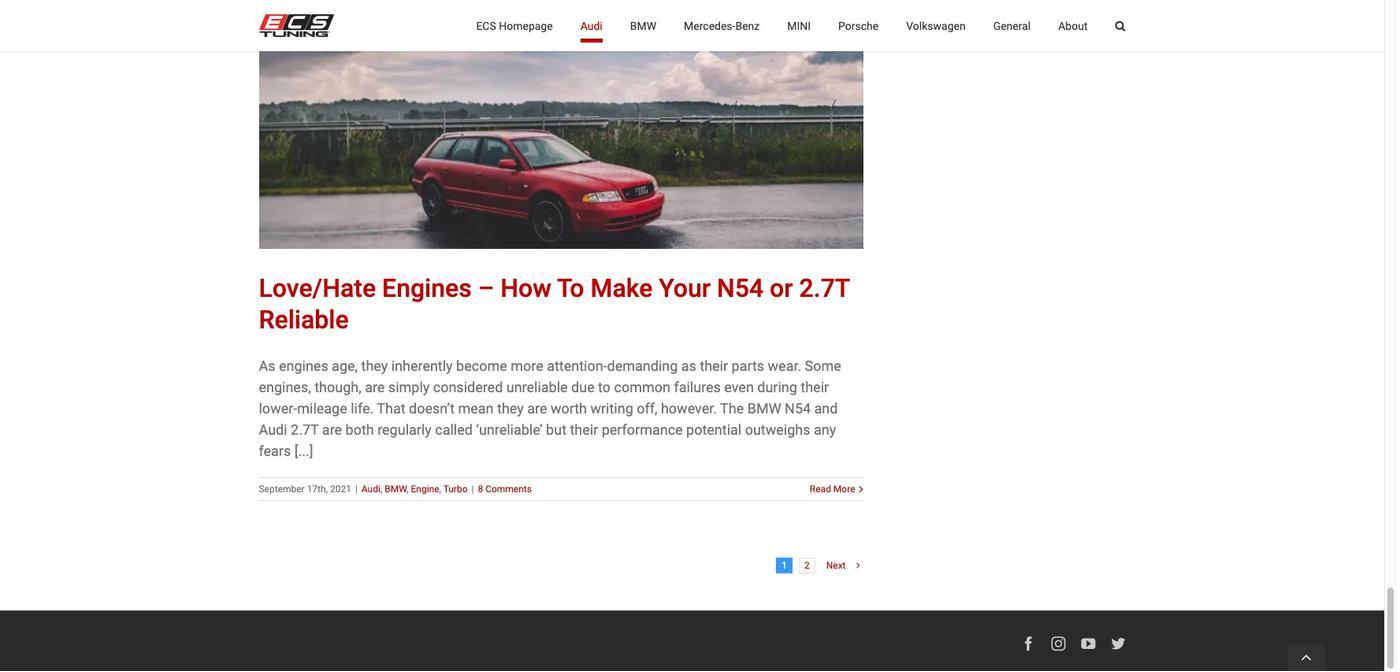 Task type: describe. For each thing, give the bounding box(es) containing it.
read
[[810, 484, 831, 495]]

audi inside as engines age, they inherently become more attention-demanding as their parts wear. some engines, though, are simply considered unreliable due to common failures even during their lower-mileage life. that doesn't mean they are worth writing off, however. the bmw n54 and audi 2.7t are both regularly called 'unreliable' but their performance potential outweighs any fears [...]
[[259, 422, 287, 438]]

17th,
[[307, 484, 328, 495]]

how
[[501, 274, 552, 304]]

failures
[[674, 379, 721, 396]]

engine link
[[411, 484, 439, 495]]

reliable
[[259, 305, 349, 335]]

turbo link
[[443, 484, 468, 495]]

inherently
[[391, 358, 453, 375]]

lower-
[[259, 401, 297, 417]]

mini link
[[787, 0, 811, 51]]

2.7t inside as engines age, they inherently become more attention-demanding as their parts wear. some engines, though, are simply considered unreliable due to common failures even during their lower-mileage life. that doesn't mean they are worth writing off, however. the bmw n54 and audi 2.7t are both regularly called 'unreliable' but their performance potential outweighs any fears [...]
[[291, 422, 319, 438]]

1 vertical spatial bmw link
[[385, 484, 407, 495]]

as
[[681, 358, 696, 375]]

2 horizontal spatial their
[[801, 379, 829, 396]]

or
[[770, 274, 793, 304]]

[...]
[[294, 443, 313, 460]]

parts
[[732, 358, 764, 375]]

mercedes-
[[684, 19, 736, 32]]

–
[[478, 274, 494, 304]]

1 vertical spatial audi link
[[362, 484, 381, 495]]

even
[[724, 379, 754, 396]]

september 17th, 2021 | audi , bmw , engine , turbo | 8 comments
[[259, 484, 532, 495]]

2 vertical spatial bmw
[[385, 484, 407, 495]]

2 link
[[799, 558, 815, 574]]

read more
[[810, 484, 855, 495]]

engines,
[[259, 379, 311, 396]]

the
[[720, 401, 744, 417]]

that
[[377, 401, 406, 417]]

engines
[[279, 358, 328, 375]]

mean
[[458, 401, 494, 417]]

during
[[757, 379, 797, 396]]

both
[[346, 422, 374, 438]]

mini
[[787, 19, 811, 32]]

age,
[[332, 358, 358, 375]]

called
[[435, 422, 473, 438]]

benz
[[736, 19, 760, 32]]

any
[[814, 422, 836, 438]]

2021
[[330, 484, 351, 495]]

life.
[[351, 401, 374, 417]]

next
[[826, 561, 846, 572]]

however.
[[661, 401, 717, 417]]

engines
[[382, 274, 472, 304]]

ecs homepage
[[476, 19, 553, 32]]

2.7t inside the 'love/hate engines – how to make your n54 or 2.7t reliable'
[[799, 274, 850, 304]]

2 horizontal spatial are
[[527, 401, 547, 417]]

wear.
[[768, 358, 801, 375]]

as engines age, they inherently become more attention-demanding as their parts wear. some engines, though, are simply considered unreliable due to common failures even during their lower-mileage life. that doesn't mean they are worth writing off, however. the bmw n54 and audi 2.7t are both regularly called 'unreliable' but their performance potential outweighs any fears [...]
[[259, 358, 841, 460]]

0 vertical spatial are
[[365, 379, 385, 396]]

about link
[[1058, 0, 1088, 51]]

ecs homepage link
[[476, 0, 553, 51]]

2
[[804, 561, 810, 572]]

0 horizontal spatial they
[[361, 358, 388, 375]]

doesn't
[[409, 401, 455, 417]]

and
[[814, 401, 838, 417]]

love/hate engines – how to make your n54 or 2.7t reliable image
[[259, 4, 863, 249]]

off,
[[637, 401, 658, 417]]

though,
[[315, 379, 361, 396]]

become
[[456, 358, 507, 375]]



Task type: vqa. For each thing, say whether or not it's contained in the screenshot.
'Audi' to the top
yes



Task type: locate. For each thing, give the bounding box(es) containing it.
2 , from the left
[[407, 484, 409, 495]]

0 horizontal spatial bmw
[[385, 484, 407, 495]]

3 , from the left
[[439, 484, 441, 495]]

1 vertical spatial 2.7t
[[291, 422, 319, 438]]

1 horizontal spatial audi link
[[580, 0, 603, 51]]

n54 inside as engines age, they inherently become more attention-demanding as their parts wear. some engines, though, are simply considered unreliable due to common failures even during their lower-mileage life. that doesn't mean they are worth writing off, however. the bmw n54 and audi 2.7t are both regularly called 'unreliable' but their performance potential outweighs any fears [...]
[[785, 401, 811, 417]]

are down unreliable
[[527, 401, 547, 417]]

0 vertical spatial audi link
[[580, 0, 603, 51]]

bmw link left mercedes- at top
[[630, 0, 656, 51]]

bmw left engine
[[385, 484, 407, 495]]

bmw inside as engines age, they inherently become more attention-demanding as their parts wear. some engines, though, are simply considered unreliable due to common failures even during their lower-mileage life. that doesn't mean they are worth writing off, however. the bmw n54 and audi 2.7t are both regularly called 'unreliable' but their performance potential outweighs any fears [...]
[[748, 401, 781, 417]]

ecs
[[476, 19, 496, 32]]

0 horizontal spatial 2.7t
[[291, 422, 319, 438]]

mercedes-benz link
[[684, 0, 760, 51]]

8
[[478, 484, 483, 495]]

more
[[511, 358, 543, 375]]

1 horizontal spatial they
[[497, 401, 524, 417]]

general
[[993, 19, 1031, 32]]

0 vertical spatial they
[[361, 358, 388, 375]]

1 horizontal spatial 2.7t
[[799, 274, 850, 304]]

1 vertical spatial they
[[497, 401, 524, 417]]

2 | from the left
[[472, 484, 474, 495]]

regularly
[[378, 422, 432, 438]]

about
[[1058, 19, 1088, 32]]

,
[[381, 484, 382, 495], [407, 484, 409, 495], [439, 484, 441, 495]]

are down mileage
[[322, 422, 342, 438]]

next link
[[822, 553, 851, 579]]

1 vertical spatial their
[[801, 379, 829, 396]]

2 vertical spatial their
[[570, 422, 598, 438]]

their down some at the bottom
[[801, 379, 829, 396]]

| left 8
[[472, 484, 474, 495]]

1 horizontal spatial are
[[365, 379, 385, 396]]

1 horizontal spatial bmw link
[[630, 0, 656, 51]]

0 vertical spatial audi
[[580, 19, 603, 32]]

they up 'unreliable'
[[497, 401, 524, 417]]

, left turbo
[[439, 484, 441, 495]]

1 vertical spatial n54
[[785, 401, 811, 417]]

2.7t right or
[[799, 274, 850, 304]]

some
[[805, 358, 841, 375]]

unreliable
[[506, 379, 568, 396]]

porsche
[[838, 19, 879, 32]]

fears
[[259, 443, 291, 460]]

0 horizontal spatial are
[[322, 422, 342, 438]]

homepage
[[499, 19, 553, 32]]

audi link right 'homepage'
[[580, 0, 603, 51]]

0 horizontal spatial audi link
[[362, 484, 381, 495]]

1 horizontal spatial audi
[[362, 484, 381, 495]]

0 horizontal spatial n54
[[717, 274, 764, 304]]

bmw link left engine
[[385, 484, 407, 495]]

2.7t up [...]
[[291, 422, 319, 438]]

audi
[[580, 19, 603, 32], [259, 422, 287, 438], [362, 484, 381, 495]]

audi right 'homepage'
[[580, 19, 603, 32]]

to
[[598, 379, 611, 396]]

are up life.
[[365, 379, 385, 396]]

writing
[[591, 401, 633, 417]]

worth
[[551, 401, 587, 417]]

2.7t
[[799, 274, 850, 304], [291, 422, 319, 438]]

1 horizontal spatial bmw
[[630, 19, 656, 32]]

performance
[[602, 422, 683, 438]]

1 horizontal spatial |
[[472, 484, 474, 495]]

0 vertical spatial n54
[[717, 274, 764, 304]]

common
[[614, 379, 671, 396]]

0 horizontal spatial |
[[355, 484, 358, 495]]

'unreliable'
[[476, 422, 543, 438]]

make
[[591, 274, 653, 304]]

2 horizontal spatial ,
[[439, 484, 441, 495]]

n54
[[717, 274, 764, 304], [785, 401, 811, 417]]

love/hate engines – how to make your n54 or 2.7t reliable link
[[259, 274, 850, 335]]

n54 left or
[[717, 274, 764, 304]]

1 horizontal spatial ,
[[407, 484, 409, 495]]

1
[[782, 561, 787, 572]]

2 vertical spatial audi
[[362, 484, 381, 495]]

due
[[571, 379, 595, 396]]

demanding
[[607, 358, 678, 375]]

more
[[834, 484, 855, 495]]

0 vertical spatial bmw link
[[630, 0, 656, 51]]

audi up fears
[[259, 422, 287, 438]]

, right 2021
[[381, 484, 382, 495]]

they right age,
[[361, 358, 388, 375]]

0 horizontal spatial bmw link
[[385, 484, 407, 495]]

n54 inside the 'love/hate engines – how to make your n54 or 2.7t reliable'
[[717, 274, 764, 304]]

your
[[659, 274, 711, 304]]

outweighs
[[745, 422, 810, 438]]

attention-
[[547, 358, 607, 375]]

1 vertical spatial are
[[527, 401, 547, 417]]

n54 left and
[[785, 401, 811, 417]]

0 horizontal spatial their
[[570, 422, 598, 438]]

are
[[365, 379, 385, 396], [527, 401, 547, 417], [322, 422, 342, 438]]

considered
[[433, 379, 503, 396]]

0 vertical spatial bmw
[[630, 19, 656, 32]]

|
[[355, 484, 358, 495], [472, 484, 474, 495]]

1 horizontal spatial n54
[[785, 401, 811, 417]]

bmw left mercedes- at top
[[630, 19, 656, 32]]

potential
[[686, 422, 742, 438]]

to
[[557, 274, 584, 304]]

2 vertical spatial are
[[322, 422, 342, 438]]

they
[[361, 358, 388, 375], [497, 401, 524, 417]]

their
[[700, 358, 728, 375], [801, 379, 829, 396], [570, 422, 598, 438]]

audi link right 2021
[[362, 484, 381, 495]]

2 horizontal spatial bmw
[[748, 401, 781, 417]]

volkswagen link
[[906, 0, 966, 51]]

, left engine
[[407, 484, 409, 495]]

love/hate
[[259, 274, 376, 304]]

volkswagen
[[906, 19, 966, 32]]

love/hate engines – how to make your n54 or 2.7t reliable
[[259, 274, 850, 335]]

1 horizontal spatial their
[[700, 358, 728, 375]]

1 vertical spatial bmw
[[748, 401, 781, 417]]

1 , from the left
[[381, 484, 382, 495]]

bmw down the during
[[748, 401, 781, 417]]

but
[[546, 422, 567, 438]]

porsche link
[[838, 0, 879, 51]]

0 vertical spatial 2.7t
[[799, 274, 850, 304]]

read more link
[[810, 483, 855, 497]]

general link
[[993, 0, 1031, 51]]

0 vertical spatial their
[[700, 358, 728, 375]]

1 vertical spatial audi
[[259, 422, 287, 438]]

2 horizontal spatial audi
[[580, 19, 603, 32]]

bmw
[[630, 19, 656, 32], [748, 401, 781, 417], [385, 484, 407, 495]]

simply
[[388, 379, 430, 396]]

their down worth
[[570, 422, 598, 438]]

ecs tuning logo image
[[259, 14, 334, 37]]

bmw link
[[630, 0, 656, 51], [385, 484, 407, 495]]

0 horizontal spatial audi
[[259, 422, 287, 438]]

their right as
[[700, 358, 728, 375]]

mileage
[[297, 401, 347, 417]]

0 horizontal spatial ,
[[381, 484, 382, 495]]

mercedes-benz
[[684, 19, 760, 32]]

audi link
[[580, 0, 603, 51], [362, 484, 381, 495]]

| right 2021
[[355, 484, 358, 495]]

8 comments link
[[478, 484, 532, 495]]

engine
[[411, 484, 439, 495]]

1 | from the left
[[355, 484, 358, 495]]

comments
[[485, 484, 532, 495]]

as
[[259, 358, 275, 375]]

audi right 2021
[[362, 484, 381, 495]]

september
[[259, 484, 305, 495]]

turbo
[[443, 484, 468, 495]]



